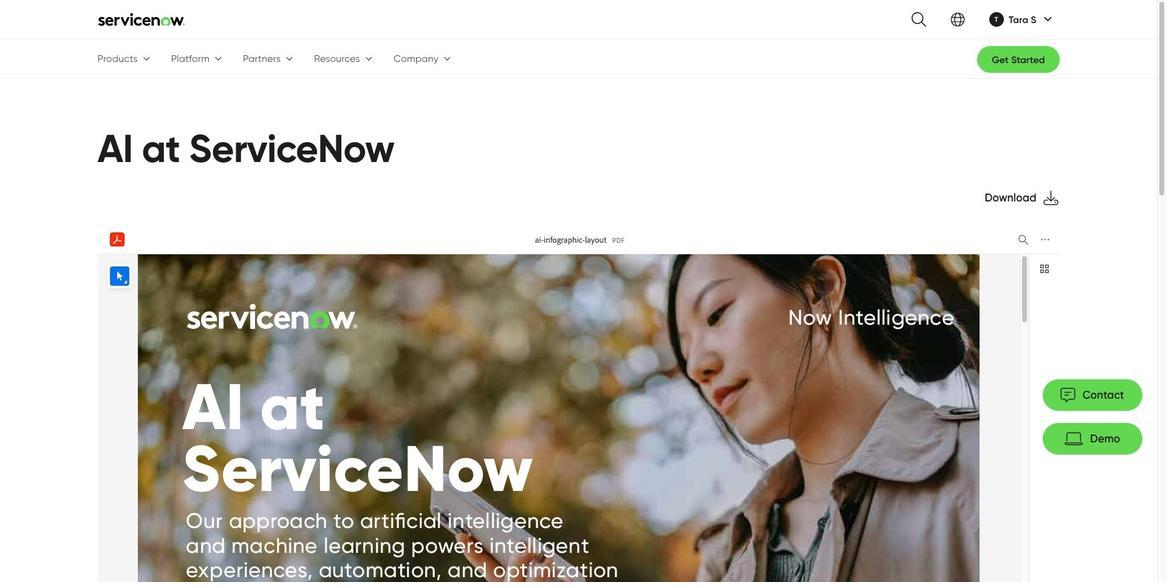 Task type: locate. For each thing, give the bounding box(es) containing it.
arc image
[[1044, 14, 1053, 24]]

servicenow image
[[98, 12, 185, 27]]

select your country image
[[951, 12, 966, 27]]



Task type: vqa. For each thing, say whether or not it's contained in the screenshot.
SERVICENOW image
yes



